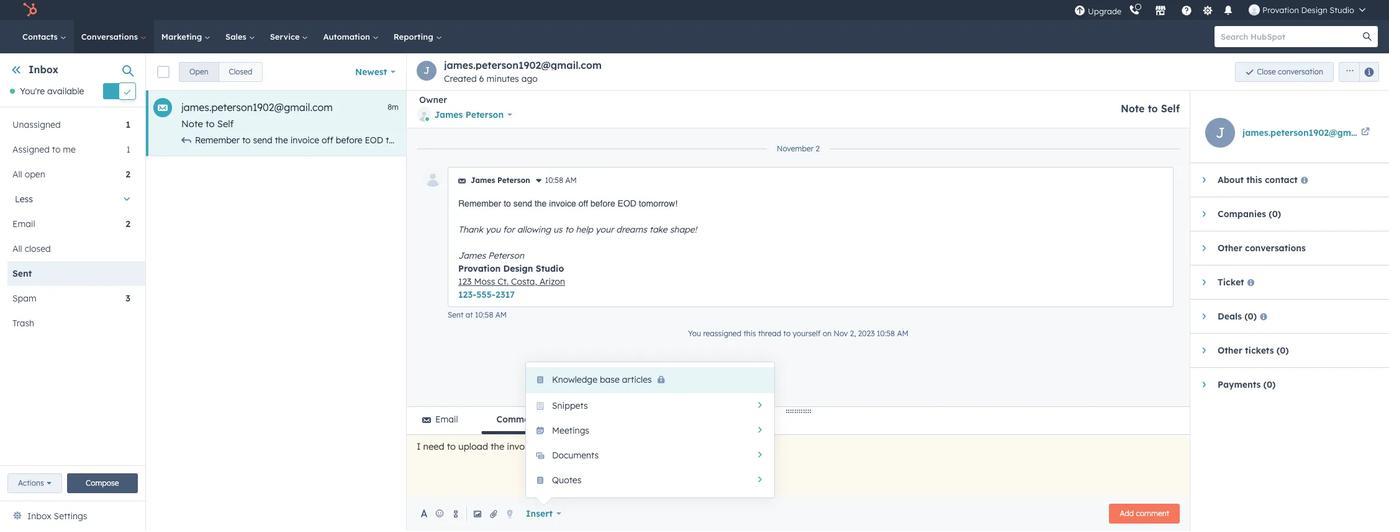 Task type: describe. For each thing, give the bounding box(es) containing it.
marketplaces image
[[1155, 6, 1167, 17]]

0 vertical spatial james.peterson1902@gmail.com
[[444, 59, 602, 71]]

payments (0)
[[1218, 380, 1276, 391]]

service
[[270, 32, 302, 42]]

sales link
[[218, 20, 263, 53]]

off for remember to send the invoice off before eod tomorrow!  thank you for allowing us to help your dreams take shape!  james peterson provation design studio 123 moss ct. costa, arizon 123-555-2317
[[322, 135, 333, 146]]

1 horizontal spatial shape!
[[670, 224, 697, 235]]

open
[[25, 169, 45, 180]]

(0) for companies (0)
[[1269, 209, 1282, 220]]

conversations link
[[74, 20, 154, 53]]

Search HubSpot search field
[[1215, 26, 1367, 47]]

marketing
[[161, 32, 204, 42]]

provation design studio button
[[1242, 0, 1373, 20]]

thread
[[758, 329, 782, 339]]

insert button
[[518, 502, 570, 527]]

moss inside james peterson provation design studio 123 moss ct. costa, arizon 123-555-2317
[[474, 276, 495, 288]]

hubspot,
[[551, 441, 590, 453]]

hubspot link
[[15, 2, 47, 17]]

menu containing provation design studio
[[1073, 0, 1375, 20]]

2023
[[858, 329, 875, 339]]

help image
[[1182, 6, 1193, 17]]

knowledge
[[552, 375, 598, 386]]

1 vertical spatial us
[[553, 224, 563, 235]]

us inside "email from james.peterson1902@gmail.com with subject note to self" row
[[525, 135, 534, 146]]

help inside "email from james.peterson1902@gmail.com with subject note to self" row
[[548, 135, 565, 146]]

reassigned
[[703, 329, 742, 339]]

hubspot image
[[22, 2, 37, 17]]

2317 inside james peterson provation design studio 123 moss ct. costa, arizon 123-555-2317
[[496, 289, 515, 301]]

all for all closed
[[12, 244, 22, 255]]

2,
[[850, 329, 856, 339]]

send for remember to send the invoice off before eod tomorrow!  thank you for allowing us to help your dreams take shape!  james peterson provation design studio 123 moss ct. costa, arizon 123-555-2317
[[253, 135, 273, 146]]

meetings
[[552, 426, 590, 437]]

your inside "email from james.peterson1902@gmail.com with subject note to self" row
[[567, 135, 586, 146]]

contact
[[1265, 175, 1298, 186]]

james peterson image
[[1249, 4, 1260, 16]]

deals (0)
[[1218, 311, 1257, 322]]

1 horizontal spatial thank
[[458, 224, 483, 235]]

1 horizontal spatial take
[[650, 224, 668, 235]]

caret image for deals (0) dropdown button
[[1203, 313, 1206, 321]]

payments
[[1218, 380, 1261, 391]]

reporting link
[[386, 20, 449, 53]]

james.peterson1902@gmail.com link
[[1243, 125, 1383, 140]]

at
[[466, 311, 473, 320]]

note to self inside row
[[181, 118, 234, 130]]

1 vertical spatial you
[[486, 224, 501, 235]]

1 horizontal spatial 10:58
[[545, 176, 563, 185]]

0 vertical spatial 2
[[816, 144, 820, 153]]

before for remember to send the invoice off before eod tomorrow!  thank you for allowing us to help your dreams take shape!  james peterson provation design studio 123 moss ct. costa, arizon 123-555-2317
[[336, 135, 362, 146]]

2 for email
[[126, 219, 130, 230]]

costa, inside james peterson provation design studio 123 moss ct. costa, arizon 123-555-2317
[[511, 276, 537, 288]]

remember for remember to send the invoice off before eod tomorrow!  thank you for allowing us to help your dreams take shape!  james peterson provation design studio 123 moss ct. costa, arizon 123-555-2317
[[195, 135, 240, 146]]

Open button
[[179, 62, 219, 82]]

eod for remember to send the invoice off before eod tomorrow!
[[618, 199, 637, 209]]

costa, inside "email from james.peterson1902@gmail.com with subject note to self" row
[[894, 135, 920, 146]]

send for remember to send the invoice off before eod tomorrow!
[[514, 199, 532, 209]]

1 horizontal spatial invoice
[[507, 441, 537, 453]]

yourself
[[793, 329, 821, 339]]

other tickets (0)
[[1218, 345, 1289, 357]]

add
[[1120, 509, 1134, 519]]

self inside row
[[217, 118, 234, 130]]

compose
[[86, 479, 119, 488]]

email from james.peterson1902@gmail.com with subject note to self row
[[146, 91, 1003, 157]]

this inside about this contact "dropdown button"
[[1247, 175, 1263, 186]]

1 horizontal spatial self
[[1161, 102, 1180, 115]]

studio inside james peterson provation design studio 123 moss ct. costa, arizon 123-555-2317
[[536, 263, 564, 275]]

2 horizontal spatial 10:58
[[877, 329, 895, 339]]

thank inside "email from james.peterson1902@gmail.com with subject note to self" row
[[430, 135, 455, 146]]

arizon inside "email from james.peterson1902@gmail.com with subject note to self" row
[[922, 135, 948, 146]]

open
[[189, 67, 208, 76]]

compose button
[[67, 474, 138, 494]]

search image
[[1363, 32, 1372, 41]]

upload
[[458, 441, 488, 453]]

search button
[[1357, 26, 1378, 47]]

would
[[613, 441, 638, 453]]

tomorrow! for remember to send the invoice off before eod tomorrow!
[[639, 199, 678, 209]]

caret image for ticket dropdown button
[[1203, 279, 1206, 286]]

me
[[63, 144, 76, 156]]

1 vertical spatial your
[[596, 224, 614, 235]]

knowledge base articles
[[552, 375, 652, 386]]

2 group from the left
[[1334, 62, 1380, 82]]

settings
[[54, 511, 87, 522]]

the for remember to send the invoice off before eod tomorrow!  thank you for allowing us to help your dreams take shape!  james peterson provation design studio 123 moss ct. costa, arizon 123-555-2317
[[275, 135, 288, 146]]

sent at 10:58 am
[[448, 311, 507, 320]]

1 horizontal spatial am
[[566, 176, 577, 185]]

newest button
[[347, 59, 404, 84]]

main content containing james.peterson1902@gmail.com
[[146, 53, 1390, 532]]

Closed button
[[218, 62, 263, 82]]

ct. inside james peterson provation design studio 123 moss ct. costa, arizon 123-555-2317
[[498, 276, 509, 288]]

moss inside "email from james.peterson1902@gmail.com with subject note to self" row
[[857, 135, 878, 146]]

created
[[444, 73, 477, 84]]

remember to send the invoice off before eod tomorrow!  thank you for allowing us to help your dreams take shape!  james peterson provation design studio 123 moss ct. costa, arizon 123-555-2317
[[195, 135, 1003, 146]]

remember to send the invoice off before eod tomorrow!
[[458, 199, 678, 209]]

james peterson inside "popup button"
[[434, 109, 504, 121]]

555- inside "email from james.peterson1902@gmail.com with subject note to self" row
[[967, 135, 985, 146]]

1 horizontal spatial this
[[744, 329, 756, 339]]

2 vertical spatial the
[[491, 441, 505, 453]]

that
[[593, 441, 610, 453]]

a
[[685, 441, 690, 453]]

remember for remember to send the invoice off before eod tomorrow!
[[458, 199, 501, 209]]

caret image for companies
[[1203, 211, 1206, 218]]

trash
[[12, 318, 34, 329]]

closed
[[25, 244, 51, 255]]

all for all open
[[12, 169, 22, 180]]

other conversations button
[[1191, 232, 1377, 265]]

ago
[[522, 73, 538, 84]]

1 for unassigned
[[126, 119, 130, 131]]

comment
[[1136, 509, 1170, 519]]

conversation
[[1278, 67, 1324, 76]]

newest
[[355, 66, 387, 77]]

tickets
[[1245, 345, 1274, 357]]

all open
[[12, 169, 45, 180]]

lot
[[693, 441, 704, 453]]

inbox for inbox settings
[[27, 511, 51, 522]]

james.peterson1902@gmail.com inside row
[[181, 101, 333, 114]]

nov
[[834, 329, 848, 339]]

contacts link
[[15, 20, 74, 53]]

james.peterson1902@gmail.com created 6 minutes ago
[[444, 59, 602, 84]]

you're available
[[20, 86, 84, 97]]

unassigned
[[12, 119, 61, 131]]

6
[[479, 73, 484, 84]]

all closed
[[12, 244, 51, 255]]

spam
[[12, 293, 36, 305]]

available
[[47, 86, 84, 97]]

upgrade
[[1088, 6, 1122, 16]]

easier
[[706, 441, 732, 453]]

owner
[[419, 94, 447, 106]]

minutes
[[487, 73, 519, 84]]

123-555-2317 link
[[458, 289, 515, 301]]

assigned
[[12, 144, 50, 156]]

i need to upload the invoice to hubspot, that would make this a lot easier
[[417, 441, 732, 453]]

about this contact button
[[1191, 163, 1377, 197]]

1 vertical spatial james peterson
[[471, 176, 530, 185]]

conversations
[[81, 32, 140, 42]]

1 horizontal spatial for
[[503, 224, 515, 235]]

documents
[[552, 450, 599, 462]]

2 vertical spatial this
[[667, 441, 682, 453]]

november
[[777, 144, 814, 153]]

0 vertical spatial note
[[1121, 102, 1145, 115]]

take inside "email from james.peterson1902@gmail.com with subject note to self" row
[[621, 135, 639, 146]]

make
[[641, 441, 664, 453]]

10:58 am
[[545, 176, 577, 185]]



Task type: vqa. For each thing, say whether or not it's contained in the screenshot.
NOTIFICATION associated with Ads
no



Task type: locate. For each thing, give the bounding box(es) containing it.
555- inside james peterson provation design studio 123 moss ct. costa, arizon 123-555-2317
[[477, 289, 496, 301]]

snippets
[[552, 401, 588, 412]]

insert
[[526, 509, 553, 520]]

remember inside "email from james.peterson1902@gmail.com with subject note to self" row
[[195, 135, 240, 146]]

0 horizontal spatial sent
[[12, 269, 32, 280]]

help down "remember to send the invoice off before eod tomorrow!" in the left of the page
[[576, 224, 593, 235]]

james peterson provation design studio 123 moss ct. costa, arizon 123-555-2317
[[458, 250, 565, 301]]

1 vertical spatial 123-
[[458, 289, 477, 301]]

caret image for the other tickets (0) dropdown button
[[1203, 347, 1206, 355]]

0 horizontal spatial studio
[[536, 263, 564, 275]]

inbox for inbox
[[29, 63, 58, 76]]

caret image inside ticket dropdown button
[[1203, 279, 1206, 286]]

james inside row
[[671, 135, 699, 146]]

email button
[[407, 407, 474, 435]]

caret image inside about this contact "dropdown button"
[[1203, 176, 1206, 184]]

allowing inside "email from james.peterson1902@gmail.com with subject note to self" row
[[489, 135, 523, 146]]

before inside "email from james.peterson1902@gmail.com with subject note to self" row
[[336, 135, 362, 146]]

other tickets (0) button
[[1191, 334, 1377, 368]]

1 vertical spatial 10:58
[[475, 311, 493, 320]]

you down james peterson "popup button"
[[457, 135, 472, 146]]

10:58 right more info image
[[545, 176, 563, 185]]

add comment
[[1120, 509, 1170, 519]]

caret image for payments
[[1203, 381, 1206, 389]]

0 vertical spatial tomorrow!
[[386, 135, 428, 146]]

all left closed
[[12, 244, 22, 255]]

us down ago at the left top of page
[[525, 135, 534, 146]]

shape! inside "email from james.peterson1902@gmail.com with subject note to self" row
[[642, 135, 669, 146]]

0 horizontal spatial thank
[[430, 135, 455, 146]]

tomorrow! inside "email from james.peterson1902@gmail.com with subject note to self" row
[[386, 135, 428, 146]]

0 horizontal spatial moss
[[474, 276, 495, 288]]

closed
[[229, 67, 252, 76]]

you're available image
[[10, 89, 15, 94]]

more info image
[[535, 178, 543, 185]]

3 caret image from the top
[[1203, 381, 1206, 389]]

10:58 right 2023 in the right of the page
[[877, 329, 895, 339]]

0 vertical spatial before
[[336, 135, 362, 146]]

0 vertical spatial this
[[1247, 175, 1263, 186]]

1 horizontal spatial remember
[[458, 199, 501, 209]]

8m
[[388, 102, 399, 112]]

articles
[[622, 375, 652, 386]]

peterson inside james peterson provation design studio 123 moss ct. costa, arizon 123-555-2317
[[488, 250, 524, 262]]

(0) right companies
[[1269, 209, 1282, 220]]

close
[[1257, 67, 1276, 76]]

remember
[[195, 135, 240, 146], [458, 199, 501, 209]]

0 horizontal spatial 123-
[[458, 289, 477, 301]]

this
[[1247, 175, 1263, 186], [744, 329, 756, 339], [667, 441, 682, 453]]

sent up spam
[[12, 269, 32, 280]]

0 horizontal spatial invoice
[[291, 135, 319, 146]]

3 caret image from the top
[[1203, 313, 1206, 321]]

0 horizontal spatial your
[[567, 135, 586, 146]]

am down 123-555-2317 link at the bottom left of the page
[[496, 311, 507, 320]]

close conversation
[[1257, 67, 1324, 76]]

design inside james peterson provation design studio 123 moss ct. costa, arizon 123-555-2317
[[503, 263, 533, 275]]

email
[[12, 219, 35, 230], [435, 414, 458, 426]]

am up "remember to send the invoice off before eod tomorrow!" in the left of the page
[[566, 176, 577, 185]]

main content
[[146, 53, 1390, 532]]

off for remember to send the invoice off before eod tomorrow!
[[579, 199, 588, 209]]

2 all from the top
[[12, 244, 22, 255]]

(0) inside 'dropdown button'
[[1269, 209, 1282, 220]]

0 vertical spatial us
[[525, 135, 534, 146]]

1 horizontal spatial 123-
[[950, 135, 967, 146]]

inbox settings link
[[27, 509, 87, 524]]

the
[[275, 135, 288, 146], [535, 199, 547, 209], [491, 441, 505, 453]]

settings image
[[1202, 5, 1214, 16]]

2 for all open
[[126, 169, 130, 180]]

(0) for payments (0)
[[1264, 380, 1276, 391]]

ticket button
[[1191, 266, 1377, 299]]

eod for remember to send the invoice off before eod tomorrow!  thank you for allowing us to help your dreams take shape!  james peterson provation design studio 123 moss ct. costa, arizon 123-555-2317
[[365, 135, 383, 146]]

caret image left other conversations
[[1203, 245, 1206, 252]]

you up james peterson provation design studio 123 moss ct. costa, arizon 123-555-2317
[[486, 224, 501, 235]]

2 vertical spatial caret image
[[1203, 381, 1206, 389]]

you
[[688, 329, 701, 339]]

0 horizontal spatial ct.
[[498, 276, 509, 288]]

0 vertical spatial send
[[253, 135, 273, 146]]

group down sales
[[179, 62, 263, 82]]

1 horizontal spatial send
[[514, 199, 532, 209]]

caret image left ticket
[[1203, 279, 1206, 286]]

base
[[600, 375, 620, 386]]

caret image left other tickets (0)
[[1203, 347, 1206, 355]]

email down less
[[12, 219, 35, 230]]

0 vertical spatial am
[[566, 176, 577, 185]]

caret image inside the other tickets (0) dropdown button
[[1203, 347, 1206, 355]]

james peterson down created
[[434, 109, 504, 121]]

1 vertical spatial 2317
[[496, 289, 515, 301]]

settings link
[[1200, 3, 1216, 16]]

for
[[475, 135, 487, 146], [503, 224, 515, 235]]

0 vertical spatial off
[[322, 135, 333, 146]]

1 group from the left
[[179, 62, 263, 82]]

1 all from the top
[[12, 169, 22, 180]]

(0) right payments
[[1264, 380, 1276, 391]]

payments (0) button
[[1191, 368, 1377, 402]]

for up james peterson provation design studio 123 moss ct. costa, arizon 123-555-2317
[[503, 224, 515, 235]]

moss
[[857, 135, 878, 146], [474, 276, 495, 288]]

10:58
[[545, 176, 563, 185], [475, 311, 493, 320], [877, 329, 895, 339]]

you reassigned this thread to yourself on nov 2, 2023 10:58 am
[[688, 329, 909, 339]]

2 horizontal spatial this
[[1247, 175, 1263, 186]]

0 vertical spatial shape!
[[642, 135, 669, 146]]

off
[[322, 135, 333, 146], [579, 199, 588, 209]]

close conversation button
[[1236, 62, 1334, 82]]

123- inside "email from james.peterson1902@gmail.com with subject note to self" row
[[950, 135, 967, 146]]

123 right november 2
[[841, 135, 854, 146]]

(0) right deals
[[1245, 311, 1257, 322]]

design inside popup button
[[1302, 5, 1328, 15]]

inbox left settings
[[27, 511, 51, 522]]

group down search image
[[1334, 62, 1380, 82]]

123 inside "email from james.peterson1902@gmail.com with subject note to self" row
[[841, 135, 854, 146]]

inbox settings
[[27, 511, 87, 522]]

this left a
[[667, 441, 682, 453]]

0 vertical spatial 555-
[[967, 135, 985, 146]]

1 vertical spatial tomorrow!
[[639, 199, 678, 209]]

0 vertical spatial studio
[[1330, 5, 1355, 15]]

1 vertical spatial shape!
[[670, 224, 697, 235]]

note inside row
[[181, 118, 203, 130]]

1 vertical spatial allowing
[[517, 224, 551, 235]]

1 horizontal spatial 555-
[[967, 135, 985, 146]]

james.peterson1902@gmail.com down closed button
[[181, 101, 333, 114]]

0 horizontal spatial arizon
[[540, 276, 565, 288]]

1 vertical spatial sent
[[448, 311, 464, 320]]

before for remember to send the invoice off before eod tomorrow!
[[591, 199, 615, 209]]

design
[[1302, 5, 1328, 15], [781, 135, 809, 146], [503, 263, 533, 275]]

caret image inside other conversations dropdown button
[[1203, 245, 1206, 252]]

10:58 right at
[[475, 311, 493, 320]]

james peterson left more info image
[[471, 176, 530, 185]]

2 horizontal spatial am
[[897, 329, 909, 339]]

other up ticket
[[1218, 243, 1243, 254]]

your up 10:58 am
[[567, 135, 586, 146]]

reporting
[[394, 32, 436, 42]]

caret image for other conversations dropdown button
[[1203, 245, 1206, 252]]

0 vertical spatial your
[[567, 135, 586, 146]]

0 vertical spatial 123-
[[950, 135, 967, 146]]

1 vertical spatial ct.
[[498, 276, 509, 288]]

allowing
[[489, 135, 523, 146], [517, 224, 551, 235]]

comment
[[497, 414, 538, 426]]

email inside button
[[435, 414, 458, 426]]

sent left at
[[448, 311, 464, 320]]

actions button
[[7, 474, 62, 494]]

1 vertical spatial james.peterson1902@gmail.com
[[181, 101, 333, 114]]

help
[[548, 135, 565, 146], [576, 224, 593, 235]]

1 other from the top
[[1218, 243, 1243, 254]]

2317
[[985, 135, 1003, 146], [496, 289, 515, 301]]

calling icon image
[[1129, 5, 1141, 16]]

design inside "email from james.peterson1902@gmail.com with subject note to self" row
[[781, 135, 809, 146]]

0 horizontal spatial send
[[253, 135, 273, 146]]

notifications image
[[1223, 6, 1234, 17]]

before
[[336, 135, 362, 146], [591, 199, 615, 209]]

quotes button
[[526, 468, 775, 493]]

all closed button
[[7, 237, 130, 262]]

caret image left payments
[[1203, 381, 1206, 389]]

conversations
[[1245, 243, 1306, 254]]

james.peterson1902@gmail.com up ago at the left top of page
[[444, 59, 602, 71]]

0 vertical spatial james peterson
[[434, 109, 504, 121]]

4 caret image from the top
[[1203, 347, 1206, 355]]

other for other tickets (0)
[[1218, 345, 1243, 357]]

2 other from the top
[[1218, 345, 1243, 357]]

sent inside button
[[12, 269, 32, 280]]

peterson inside james peterson "popup button"
[[466, 109, 504, 121]]

0 vertical spatial invoice
[[291, 135, 319, 146]]

1 horizontal spatial note
[[1121, 102, 1145, 115]]

0 vertical spatial 2317
[[985, 135, 1003, 146]]

(0) inside dropdown button
[[1264, 380, 1276, 391]]

caret image left the about
[[1203, 176, 1206, 184]]

the inside "email from james.peterson1902@gmail.com with subject note to self" row
[[275, 135, 288, 146]]

0 horizontal spatial 10:58
[[475, 311, 493, 320]]

to
[[1148, 102, 1158, 115], [206, 118, 215, 130], [242, 135, 251, 146], [537, 135, 545, 146], [52, 144, 61, 156], [504, 199, 511, 209], [565, 224, 574, 235], [784, 329, 791, 339], [447, 441, 456, 453], [540, 441, 549, 453]]

1 vertical spatial costa,
[[511, 276, 537, 288]]

email up need
[[435, 414, 458, 426]]

0 horizontal spatial email
[[12, 219, 35, 230]]

1 vertical spatial email
[[435, 414, 458, 426]]

send
[[253, 135, 273, 146], [514, 199, 532, 209]]

contacts
[[22, 32, 60, 42]]

1 caret image from the top
[[1203, 245, 1206, 252]]

help button
[[1177, 0, 1198, 20]]

2 caret image from the top
[[1203, 211, 1206, 218]]

james inside james peterson provation design studio 123 moss ct. costa, arizon 123-555-2317
[[458, 250, 486, 262]]

1 vertical spatial off
[[579, 199, 588, 209]]

companies
[[1218, 209, 1267, 220]]

0 horizontal spatial group
[[179, 62, 263, 82]]

invoice for remember to send the invoice off before eod tomorrow!  thank you for allowing us to help your dreams take shape!  james peterson provation design studio 123 moss ct. costa, arizon 123-555-2317
[[291, 135, 319, 146]]

notifications button
[[1218, 0, 1239, 20]]

sent for sent
[[12, 269, 32, 280]]

eod inside "email from james.peterson1902@gmail.com with subject note to self" row
[[365, 135, 383, 146]]

(0) right tickets
[[1277, 345, 1289, 357]]

studio inside "email from james.peterson1902@gmail.com with subject note to self" row
[[812, 135, 838, 146]]

caret image inside companies (0) 'dropdown button'
[[1203, 211, 1206, 218]]

123- inside james peterson provation design studio 123 moss ct. costa, arizon 123-555-2317
[[458, 289, 477, 301]]

note
[[1121, 102, 1145, 115], [181, 118, 203, 130]]

thank you for allowing us to help your dreams take shape!
[[458, 224, 697, 235]]

send inside "email from james.peterson1902@gmail.com with subject note to self" row
[[253, 135, 273, 146]]

tomorrow! for remember to send the invoice off before eod tomorrow!  thank you for allowing us to help your dreams take shape!  james peterson provation design studio 123 moss ct. costa, arizon 123-555-2317
[[386, 135, 428, 146]]

0 horizontal spatial 123
[[458, 276, 472, 288]]

2
[[816, 144, 820, 153], [126, 169, 130, 180], [126, 219, 130, 230]]

for down james peterson "popup button"
[[475, 135, 487, 146]]

0 vertical spatial provation
[[1263, 5, 1299, 15]]

1 vertical spatial caret image
[[1203, 211, 1206, 218]]

james peterson button
[[417, 106, 512, 124]]

ct. inside "email from james.peterson1902@gmail.com with subject note to self" row
[[880, 135, 891, 146]]

caret image left companies
[[1203, 211, 1206, 218]]

allowing down "remember to send the invoice off before eod tomorrow!" in the left of the page
[[517, 224, 551, 235]]

you inside "email from james.peterson1902@gmail.com with subject note to self" row
[[457, 135, 472, 146]]

0 vertical spatial all
[[12, 169, 22, 180]]

0 vertical spatial thank
[[430, 135, 455, 146]]

james inside "popup button"
[[434, 109, 463, 121]]

trash button
[[7, 311, 130, 336]]

1 horizontal spatial tomorrow!
[[639, 199, 678, 209]]

1 horizontal spatial your
[[596, 224, 614, 235]]

companies (0) button
[[1191, 198, 1377, 231]]

arizon inside james peterson provation design studio 123 moss ct. costa, arizon 123-555-2317
[[540, 276, 565, 288]]

1 vertical spatial dreams
[[616, 224, 647, 235]]

other for other conversations
[[1218, 243, 1243, 254]]

your
[[567, 135, 586, 146], [596, 224, 614, 235]]

am right 2023 in the right of the page
[[897, 329, 909, 339]]

2317 inside "email from james.peterson1902@gmail.com with subject note to self" row
[[985, 135, 1003, 146]]

automation link
[[316, 20, 386, 53]]

caret image
[[1203, 176, 1206, 184], [1203, 211, 1206, 218], [1203, 381, 1206, 389]]

1 horizontal spatial group
[[1334, 62, 1380, 82]]

0 horizontal spatial provation
[[458, 263, 501, 275]]

1 horizontal spatial help
[[576, 224, 593, 235]]

0 horizontal spatial before
[[336, 135, 362, 146]]

invoice inside "email from james.peterson1902@gmail.com with subject note to self" row
[[291, 135, 319, 146]]

0 vertical spatial email
[[12, 219, 35, 230]]

documents button
[[526, 444, 775, 468]]

november 2
[[777, 144, 820, 153]]

1 horizontal spatial james.peterson1902@gmail.com
[[444, 59, 602, 71]]

0 vertical spatial moss
[[857, 135, 878, 146]]

0 vertical spatial you
[[457, 135, 472, 146]]

deals
[[1218, 311, 1242, 322]]

1 vertical spatial am
[[496, 311, 507, 320]]

other left tickets
[[1218, 345, 1243, 357]]

provation inside popup button
[[1263, 5, 1299, 15]]

1 vertical spatial arizon
[[540, 276, 565, 288]]

studio inside popup button
[[1330, 5, 1355, 15]]

123-
[[950, 135, 967, 146], [458, 289, 477, 301]]

2 vertical spatial design
[[503, 263, 533, 275]]

ticket
[[1218, 277, 1245, 288]]

1 vertical spatial help
[[576, 224, 593, 235]]

caret image inside deals (0) dropdown button
[[1203, 313, 1206, 321]]

123 up 123-555-2317 link at the bottom left of the page
[[458, 276, 472, 288]]

0 vertical spatial note to self
[[1121, 102, 1180, 115]]

1 horizontal spatial eod
[[618, 199, 637, 209]]

peterson inside "email from james.peterson1902@gmail.com with subject note to self" row
[[701, 135, 737, 146]]

off inside "email from james.peterson1902@gmail.com with subject note to self" row
[[322, 135, 333, 146]]

help up 10:58 am
[[548, 135, 565, 146]]

1 vertical spatial 123
[[458, 276, 472, 288]]

caret image inside payments (0) dropdown button
[[1203, 381, 1206, 389]]

this left thread
[[744, 329, 756, 339]]

sent for sent at 10:58 am
[[448, 311, 464, 320]]

all
[[12, 169, 22, 180], [12, 244, 22, 255]]

1 horizontal spatial sent
[[448, 311, 464, 320]]

1 horizontal spatial 2317
[[985, 135, 1003, 146]]

0 horizontal spatial off
[[322, 135, 333, 146]]

add comment group
[[1110, 504, 1180, 524]]

thank down james peterson "popup button"
[[430, 135, 455, 146]]

your down "remember to send the invoice off before eod tomorrow!" in the left of the page
[[596, 224, 614, 235]]

the for remember to send the invoice off before eod tomorrow!
[[535, 199, 547, 209]]

peterson
[[466, 109, 504, 121], [701, 135, 737, 146], [498, 176, 530, 185], [488, 250, 524, 262]]

123 inside james peterson provation design studio 123 moss ct. costa, arizon 123-555-2317
[[458, 276, 472, 288]]

about this contact
[[1218, 175, 1298, 186]]

meetings button
[[526, 419, 775, 444]]

0 horizontal spatial remember
[[195, 135, 240, 146]]

calling icon button
[[1124, 2, 1145, 18]]

us down "remember to send the invoice off before eod tomorrow!" in the left of the page
[[553, 224, 563, 235]]

1 vertical spatial remember
[[458, 199, 501, 209]]

sent button
[[7, 262, 130, 287]]

1 vertical spatial 555-
[[477, 289, 496, 301]]

group containing open
[[179, 62, 263, 82]]

1 horizontal spatial the
[[491, 441, 505, 453]]

2 vertical spatial james.peterson1902@gmail.com
[[1243, 127, 1383, 139]]

deals (0) button
[[1191, 300, 1377, 334]]

0 horizontal spatial costa,
[[511, 276, 537, 288]]

(0) for deals (0)
[[1245, 311, 1257, 322]]

other
[[1218, 243, 1243, 254], [1218, 345, 1243, 357]]

1 horizontal spatial costa,
[[894, 135, 920, 146]]

this right the about
[[1247, 175, 1263, 186]]

comment button
[[481, 407, 554, 435]]

1 for assigned to me
[[126, 144, 130, 156]]

caret image left deals
[[1203, 313, 1206, 321]]

invoice for remember to send the invoice off before eod tomorrow!
[[549, 199, 576, 209]]

inbox up the you're available
[[29, 63, 58, 76]]

caret image
[[1203, 245, 1206, 252], [1203, 279, 1206, 286], [1203, 313, 1206, 321], [1203, 347, 1206, 355]]

all inside button
[[12, 244, 22, 255]]

3
[[125, 293, 130, 305]]

group
[[179, 62, 263, 82], [1334, 62, 1380, 82]]

arizon
[[922, 135, 948, 146], [540, 276, 565, 288]]

0 horizontal spatial james.peterson1902@gmail.com
[[181, 101, 333, 114]]

james.peterson1902@gmail.com up about this contact "dropdown button"
[[1243, 127, 1383, 139]]

inbox
[[29, 63, 58, 76], [27, 511, 51, 522]]

1 caret image from the top
[[1203, 176, 1206, 184]]

menu
[[1073, 0, 1375, 20]]

1 vertical spatial eod
[[618, 199, 637, 209]]

1 vertical spatial before
[[591, 199, 615, 209]]

0 vertical spatial 123
[[841, 135, 854, 146]]

allowing down james peterson "popup button"
[[489, 135, 523, 146]]

for inside "email from james.peterson1902@gmail.com with subject note to self" row
[[475, 135, 487, 146]]

marketing link
[[154, 20, 218, 53]]

provation design studio
[[1263, 5, 1355, 15]]

0 horizontal spatial the
[[275, 135, 288, 146]]

1 horizontal spatial design
[[781, 135, 809, 146]]

all left open
[[12, 169, 22, 180]]

1 vertical spatial self
[[217, 118, 234, 130]]

1 vertical spatial inbox
[[27, 511, 51, 522]]

dreams
[[588, 135, 619, 146], [616, 224, 647, 235]]

upgrade image
[[1075, 5, 1086, 16]]

dreams inside "email from james.peterson1902@gmail.com with subject note to self" row
[[588, 135, 619, 146]]

provation inside james peterson provation design studio 123 moss ct. costa, arizon 123-555-2317
[[458, 263, 501, 275]]

note to self heading
[[1121, 102, 1180, 115]]

add comment button
[[1110, 504, 1180, 524]]

provation inside "email from james.peterson1902@gmail.com with subject note to self" row
[[739, 135, 779, 146]]

1 horizontal spatial before
[[591, 199, 615, 209]]

costa,
[[894, 135, 920, 146], [511, 276, 537, 288]]

2 caret image from the top
[[1203, 279, 1206, 286]]

thank up james peterson provation design studio 123 moss ct. costa, arizon 123-555-2317
[[458, 224, 483, 235]]

need
[[423, 441, 445, 453]]



